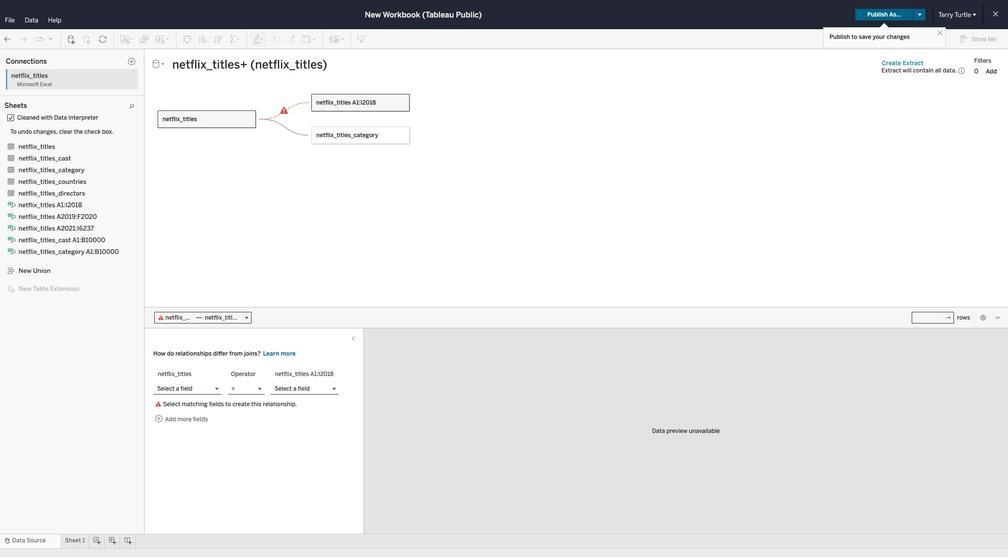 Task type: vqa. For each thing, say whether or not it's contained in the screenshot.
the relationships
yes



Task type: locate. For each thing, give the bounding box(es) containing it.
netflix_titles_cast
[[18, 155, 71, 162], [18, 237, 71, 244]]

0 vertical spatial netflix_titles_category
[[316, 132, 378, 139]]

1 horizontal spatial select a field button
[[271, 383, 339, 395]]

minutes
[[55, 144, 77, 151]]

select a field up "matching"
[[157, 386, 193, 392]]

0
[[975, 67, 979, 75]]

select a field up relationship.
[[275, 386, 310, 392]]

1 netflix_titles_cast from the top
[[18, 155, 71, 162]]

me
[[989, 36, 997, 43]]

pause auto updates image
[[82, 34, 92, 44]]

date
[[29, 124, 42, 130]]

0 vertical spatial extract
[[903, 60, 924, 66]]

a1:b10000 up 'release year (netflix!titles a1:i2018)'
[[86, 248, 119, 256]]

help
[[48, 17, 61, 24]]

save
[[859, 34, 872, 40]]

publish
[[868, 11, 888, 18], [830, 34, 851, 40]]

select matching fields to create this relationship.
[[163, 401, 297, 408]]

0 vertical spatial duration
[[29, 144, 53, 151]]

title
[[29, 195, 41, 202]]

year
[[52, 175, 64, 182]]

the
[[74, 129, 83, 135]]

data up redo image
[[25, 17, 38, 24]]

duration up rating
[[29, 154, 53, 161]]

1 vertical spatial publish
[[830, 34, 851, 40]]

show id
[[29, 185, 51, 192]]

check
[[84, 129, 101, 135]]

size
[[138, 143, 149, 149]]

0 horizontal spatial show
[[29, 185, 44, 192]]

1 select a field from the left
[[157, 386, 193, 392]]

contain
[[914, 67, 934, 74]]

sheets
[[4, 102, 27, 110]]

a1:i2018)
[[98, 241, 124, 248], [98, 252, 124, 258], [83, 262, 109, 269], [100, 272, 126, 279], [88, 282, 114, 289], [78, 293, 104, 299]]

1 horizontal spatial field
[[298, 386, 310, 392]]

0 vertical spatial a1:b10000
[[72, 237, 105, 244]]

unavailable
[[689, 428, 720, 435]]

0 vertical spatial new
[[365, 10, 381, 19]]

0 vertical spatial netflix_titles_cast
[[18, 155, 71, 162]]

replay animation image right redo image
[[34, 34, 44, 44]]

data source
[[12, 537, 46, 544]]

marks
[[112, 103, 129, 110]]

sort descending image
[[214, 34, 223, 44]]

new up title
[[18, 285, 32, 293]]

box.
[[102, 129, 114, 135]]

a1:i2018) down description (netflix!titles a1:i2018)
[[100, 272, 126, 279]]

1 horizontal spatial a
[[293, 386, 297, 392]]

show left me in the top right of the page
[[972, 36, 987, 43]]

replay animation image up analytics
[[48, 36, 54, 42]]

netflix_titles+
[[12, 66, 50, 73]]

show id (netflix!titles a1:i2018)
[[29, 282, 114, 289]]

union
[[33, 267, 51, 275]]

0 vertical spatial publish
[[868, 11, 888, 18]]

a2019:f2020
[[57, 213, 97, 221]]

from
[[229, 351, 243, 357]]

replay animation image
[[34, 34, 44, 44], [48, 36, 54, 42]]

title
[[29, 293, 40, 299]]

release
[[29, 272, 49, 279]]

microsoft
[[17, 82, 39, 88]]

None text field
[[168, 57, 873, 72]]

interpreter
[[68, 114, 98, 121]]

1 duration from the top
[[29, 144, 53, 151]]

show for show id
[[29, 185, 44, 192]]

1 vertical spatial extract
[[882, 67, 902, 74]]

a up relationship.
[[293, 386, 297, 392]]

new left union
[[18, 267, 32, 275]]

show up title
[[29, 185, 44, 192]]

terry turtle
[[939, 11, 972, 18]]

show
[[29, 282, 44, 289]]

learn
[[263, 351, 279, 357]]

to left save
[[852, 34, 858, 40]]

1 horizontal spatial show
[[972, 36, 987, 43]]

select a field button
[[153, 383, 222, 395], [271, 383, 339, 395]]

show me
[[972, 36, 997, 43]]

a for first select a field popup button from right
[[293, 386, 297, 392]]

2 vertical spatial new
[[18, 285, 32, 293]]

data down undo 'icon'
[[6, 52, 20, 59]]

new for new workbook (tableau public)
[[365, 10, 381, 19]]

select a field for first select a field popup button from left
[[157, 386, 193, 392]]

a2021:i6237
[[57, 225, 94, 232]]

publish as... button
[[856, 9, 914, 20]]

all
[[936, 67, 942, 74]]

1 vertical spatial duration
[[29, 154, 53, 161]]

0 horizontal spatial a
[[176, 386, 179, 392]]

0 horizontal spatial select a field button
[[153, 383, 222, 395]]

extract will contain all data.
[[882, 67, 957, 74]]

0 vertical spatial show
[[972, 36, 987, 43]]

duration for duration minutes
[[29, 144, 53, 151]]

to
[[10, 129, 17, 135]]

Search text field
[[3, 84, 66, 96]]

netflix_titles ― netflix_titles a1:i2018
[[166, 314, 264, 321]]

a1:i2018) down 'release year (netflix!titles a1:i2018)'
[[88, 282, 114, 289]]

0 horizontal spatial publish
[[830, 34, 851, 40]]

matching
[[182, 401, 208, 408]]

(netflix!titles
[[61, 241, 97, 248], [62, 252, 97, 258], [47, 262, 82, 269], [64, 272, 99, 279], [51, 282, 87, 289], [41, 293, 77, 299]]

extract up will
[[903, 60, 924, 66]]

tables
[[9, 102, 28, 109]]

= button
[[228, 383, 265, 395]]

new up download 'icon'
[[365, 10, 381, 19]]

―
[[196, 314, 202, 321]]

0 vertical spatial to
[[852, 34, 858, 40]]

(tableau
[[422, 10, 454, 19]]

date
[[29, 241, 42, 248]]

highlight image
[[253, 34, 264, 44]]

2 field from the left
[[298, 386, 310, 392]]

select for first select a field popup button from right
[[275, 386, 292, 392]]

0 horizontal spatial replay animation image
[[34, 34, 44, 44]]

1 a from the left
[[176, 386, 179, 392]]

type
[[29, 205, 42, 212]]

1 horizontal spatial extract
[[903, 60, 924, 66]]

duration down "description" at the top left of the page
[[29, 144, 53, 151]]

netflix_titles microsoft excel
[[11, 72, 52, 88]]

new for new union
[[18, 267, 32, 275]]

new data source image
[[67, 34, 76, 44]]

turtle
[[955, 11, 972, 18]]

1 horizontal spatial select a field
[[275, 386, 310, 392]]

0 horizontal spatial field
[[181, 386, 193, 392]]

1 select a field button from the left
[[153, 383, 222, 395]]

publish left save
[[830, 34, 851, 40]]

a1:b10000 down a2021:i6237
[[72, 237, 105, 244]]

a1:i2018) down the show id (netflix!titles a1:i2018) on the left bottom of page
[[78, 293, 104, 299]]

0 horizontal spatial to
[[225, 401, 231, 408]]

netflix_titles_cast up description
[[18, 237, 71, 244]]

select a field button up relationship.
[[271, 383, 339, 395]]

publish for publish to save your changes
[[830, 34, 851, 40]]

1 vertical spatial new
[[18, 267, 32, 275]]

1 vertical spatial netflix_titles_cast
[[18, 237, 71, 244]]

extract
[[903, 60, 924, 66], [882, 67, 902, 74]]

0 horizontal spatial select a field
[[157, 386, 193, 392]]

do
[[167, 351, 174, 357]]

netflix_titles_directors
[[18, 190, 85, 197]]

2 select a field from the left
[[275, 386, 310, 392]]

2 a from the left
[[293, 386, 297, 392]]

1 vertical spatial a1:b10000
[[86, 248, 119, 256]]

netflix_titles_cast up rating
[[18, 155, 71, 162]]

select a field button up "matching"
[[153, 383, 222, 395]]

1 vertical spatial show
[[29, 185, 44, 192]]

added
[[43, 124, 61, 130]]

select up relationship.
[[275, 386, 292, 392]]

with
[[41, 114, 53, 121]]

select down 'do'
[[157, 386, 175, 392]]

publish left as...
[[868, 11, 888, 18]]

1 field from the left
[[181, 386, 193, 392]]

None text field
[[912, 312, 955, 324]]

extract down create
[[882, 67, 902, 74]]

id
[[45, 282, 50, 289]]

publish inside button
[[868, 11, 888, 18]]

1 horizontal spatial publish
[[868, 11, 888, 18]]

download image
[[357, 34, 367, 44]]

format workbook image
[[286, 34, 295, 44]]

excel
[[40, 82, 52, 88]]

undo
[[18, 129, 32, 135]]

new table extension
[[18, 285, 79, 293]]

publish to save your changes
[[830, 34, 910, 40]]

2 netflix_titles_cast from the top
[[18, 237, 71, 244]]

2 duration from the top
[[29, 154, 53, 161]]

netflix_titles (count)
[[29, 217, 85, 223]]

connections
[[6, 57, 47, 65]]

duration for duration seasons
[[29, 154, 53, 161]]

to right fields
[[225, 401, 231, 408]]

create
[[882, 60, 902, 66]]

show inside show me button
[[972, 36, 987, 43]]

a down relationships
[[176, 386, 179, 392]]

show
[[972, 36, 987, 43], [29, 185, 44, 192]]

sort ascending image
[[198, 34, 208, 44]]

0 horizontal spatial extract
[[882, 67, 902, 74]]

1 horizontal spatial to
[[852, 34, 858, 40]]

changes,
[[33, 129, 58, 135]]



Task type: describe. For each thing, give the bounding box(es) containing it.
publish as...
[[868, 11, 902, 18]]

show me button
[[956, 32, 1006, 47]]

1 horizontal spatial replay animation image
[[48, 36, 54, 42]]

create extract
[[882, 60, 924, 66]]

netflix_titles_cast a1:b10000
[[18, 237, 105, 244]]

this
[[251, 401, 262, 408]]

added
[[43, 241, 60, 248]]

how do relationships differ from joins? learn more
[[153, 351, 296, 357]]

select for first select a field popup button from left
[[157, 386, 175, 392]]

clear
[[59, 129, 73, 135]]

columns
[[202, 52, 226, 59]]

(netflix!titles up year
[[47, 262, 82, 269]]

relationships
[[176, 351, 212, 357]]

filters
[[975, 57, 992, 64]]

seasons
[[55, 154, 78, 161]]

relationship.
[[263, 401, 297, 408]]

data preview unavailable
[[652, 428, 720, 435]]

undo image
[[3, 34, 13, 44]]

(netflix!titles down date added (netflix!titles a1:i2018)
[[62, 252, 97, 258]]

data left source
[[12, 537, 25, 544]]

add button
[[982, 66, 1002, 76]]

swap rows and columns image
[[183, 34, 192, 44]]

table
[[33, 285, 49, 293]]

create extract link
[[882, 59, 925, 67]]

public)
[[456, 10, 482, 19]]

duplicate image
[[139, 34, 149, 44]]

description
[[29, 252, 60, 258]]

select a field for first select a field popup button from right
[[275, 386, 310, 392]]

extract inside create extract 'link'
[[903, 60, 924, 66]]

data.
[[943, 67, 957, 74]]

show for show me
[[972, 36, 987, 43]]

extension
[[50, 285, 79, 293]]

data up added
[[54, 114, 67, 121]]

(netflix!titles down extension
[[41, 293, 77, 299]]

redo image
[[18, 34, 28, 44]]

a1:b10000 for netflix_titles_cast a1:b10000
[[72, 237, 105, 244]]

a1:i2018) up description (netflix!titles a1:i2018)
[[98, 241, 124, 248]]

2 vertical spatial netflix_titles_category
[[18, 248, 85, 256]]

netflix_titles_cast for netflix_titles_cast a1:b10000
[[18, 237, 71, 244]]

analytics
[[45, 52, 72, 59]]

add
[[986, 68, 997, 75]]

how
[[153, 351, 166, 357]]

new worksheet image
[[120, 34, 133, 44]]

as...
[[890, 11, 902, 18]]

release
[[29, 175, 51, 182]]

(netflix!titles up the show id (netflix!titles a1:i2018) on the left bottom of page
[[64, 272, 99, 279]]

rating
[[29, 262, 45, 269]]

to undo changes, clear the check box.
[[10, 129, 114, 135]]

rating
[[29, 165, 47, 171]]

id
[[46, 185, 51, 192]]

rows
[[958, 314, 971, 321]]

netflix_titles inside the netflix_titles microsoft excel
[[11, 72, 48, 79]]

close image
[[936, 28, 945, 37]]

field for first select a field popup button from left
[[181, 386, 193, 392]]

preview
[[667, 428, 688, 435]]

title (netflix!titles a1:i2018)
[[29, 293, 104, 299]]

clear sheet image
[[155, 34, 170, 44]]

a1:b10000 for netflix_titles_category a1:b10000
[[86, 248, 119, 256]]

field for first select a field popup button from right
[[298, 386, 310, 392]]

create
[[233, 401, 250, 408]]

a1:i2018) up 'release year (netflix!titles a1:i2018)'
[[83, 262, 109, 269]]

netflix_titles a2021:i6237
[[18, 225, 94, 232]]

1
[[82, 537, 85, 544]]

differ
[[213, 351, 228, 357]]

pages
[[112, 52, 128, 59]]

publish for publish as...
[[868, 11, 888, 18]]

joins?
[[244, 351, 261, 357]]

show labels image
[[270, 34, 280, 44]]

description (netflix!titles a1:i2018)
[[29, 252, 124, 258]]

show/hide cards image
[[329, 34, 345, 44]]

1 vertical spatial netflix_titles_category
[[18, 166, 85, 174]]

workbook
[[383, 10, 420, 19]]

2 select a field button from the left
[[271, 383, 339, 395]]

new for new table extension
[[18, 285, 32, 293]]

new union
[[18, 267, 51, 275]]

a1:i2018) down date added (netflix!titles a1:i2018)
[[98, 252, 124, 258]]

(netflix!titles up title (netflix!titles a1:i2018)
[[51, 282, 87, 289]]

duration seasons
[[29, 154, 78, 161]]

will
[[903, 67, 912, 74]]

rating (netflix!titles a1:i2018)
[[29, 262, 109, 269]]

source
[[27, 537, 46, 544]]

file
[[5, 17, 15, 24]]

(count)
[[64, 217, 85, 223]]

sheet 1
[[65, 537, 85, 544]]

data left preview
[[652, 428, 665, 435]]

release year
[[29, 175, 64, 182]]

netflix_titles a2019:f2020
[[18, 213, 97, 221]]

netflix_titles_category a1:b10000
[[18, 248, 119, 256]]

operator
[[231, 371, 256, 378]]

tooltip
[[135, 170, 152, 177]]

netflix_titles_cast for netflix_titles_cast
[[18, 155, 71, 162]]

date added
[[29, 124, 61, 130]]

fields
[[209, 401, 224, 408]]

release year (netflix!titles a1:i2018)
[[29, 272, 126, 279]]

1 vertical spatial to
[[225, 401, 231, 408]]

collapse image
[[89, 53, 95, 59]]

refresh data source image
[[98, 34, 108, 44]]

date added (netflix!titles a1:i2018)
[[29, 241, 124, 248]]

fit image
[[301, 34, 317, 44]]

rows
[[202, 69, 216, 75]]

a for first select a field popup button from left
[[176, 386, 179, 392]]

(netflix_titles)
[[51, 66, 90, 73]]

(netflix!titles up description (netflix!titles a1:i2018)
[[61, 241, 97, 248]]

duration minutes
[[29, 144, 77, 151]]

totals image
[[229, 34, 241, 44]]

select left "matching"
[[163, 401, 180, 408]]



